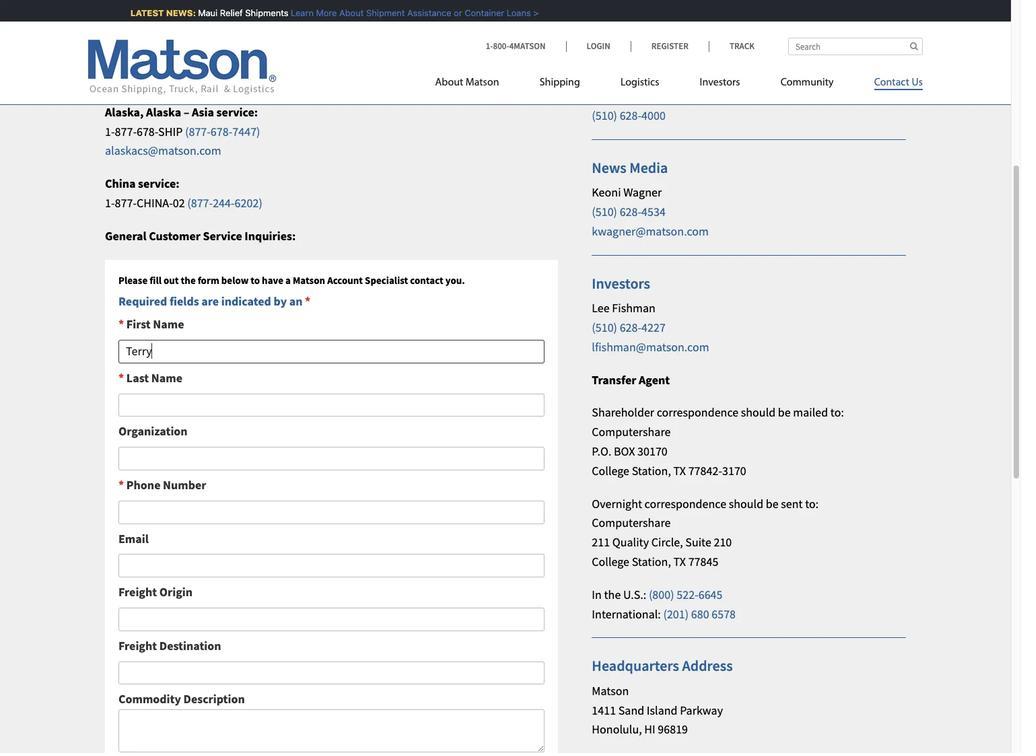 Task type: locate. For each thing, give the bounding box(es) containing it.
0 vertical spatial about
[[334, 7, 358, 18]]

877- down alaska,
[[115, 124, 137, 139]]

1 horizontal spatial about
[[435, 77, 464, 88]]

1 vertical spatial (510)
[[592, 204, 618, 220]]

be inside "shareholder correspondence should be mailed to: computershare p.o. box 30170 college station, tx 77842-3170"
[[778, 405, 791, 421]]

628- down 'fishman'
[[620, 320, 642, 335]]

matson down 1-800-4matson
[[466, 77, 499, 88]]

should down the 3170
[[729, 496, 764, 512]]

3 628- from the top
[[620, 320, 642, 335]]

information
[[645, 41, 721, 60]]

service up micronesia
[[170, 6, 216, 25]]

investors
[[700, 77, 741, 88], [592, 274, 651, 293]]

1 vertical spatial correspondence
[[645, 496, 727, 512]]

suite
[[686, 535, 712, 550]]

0 vertical spatial correspondence
[[657, 405, 739, 421]]

1 (510) from the top
[[592, 108, 618, 123]]

matson inside please fill out the form below to have a matson account specialist contact you. required fields are indicated by an *
[[293, 274, 325, 287]]

correspondence for 30170
[[657, 405, 739, 421]]

0 vertical spatial should
[[741, 405, 776, 421]]

news
[[592, 158, 627, 177]]

hawaii,
[[105, 33, 146, 48]]

customerservice@matson.com link
[[105, 71, 262, 87]]

4matson inside hawaii, guam, micronesia service: 1-800-4matson (800-462-8766) customerservice@matson.com
[[137, 52, 186, 67]]

877-
[[115, 124, 137, 139], [115, 195, 137, 211]]

p.o.
[[592, 444, 612, 459]]

blue matson logo with ocean, shipping, truck, rail and logistics written beneath it. image
[[88, 40, 277, 95]]

correspondence down agent
[[657, 405, 739, 421]]

2 628- from the top
[[620, 204, 642, 220]]

parkway
[[680, 703, 723, 718]]

correspondence inside overnight correspondence should be sent to: computershare 211 quality circle, suite 210 college station, tx 77845
[[645, 496, 727, 512]]

to: right mailed
[[831, 405, 845, 421]]

800- down loans
[[493, 40, 510, 52]]

628- down the wagner
[[620, 204, 642, 220]]

(877- right "02"
[[187, 195, 213, 211]]

customer up hawaii,
[[105, 6, 167, 25]]

be left mailed
[[778, 405, 791, 421]]

2 vertical spatial 628-
[[620, 320, 642, 335]]

(510)
[[592, 108, 618, 123], [592, 204, 618, 220], [592, 320, 618, 335]]

1 vertical spatial name
[[151, 370, 182, 386]]

should for sent
[[729, 496, 764, 512]]

center
[[219, 6, 262, 25]]

3 (510) from the top
[[592, 320, 618, 335]]

by
[[274, 293, 287, 309]]

628- inside keoni wagner (510) 628-4534 kwagner@matson.com
[[620, 204, 642, 220]]

1 station, from the top
[[632, 463, 671, 479]]

(510) 628-4534 link
[[592, 204, 666, 220]]

address
[[683, 657, 733, 676]]

computershare inside overnight correspondence should be sent to: computershare 211 quality circle, suite 210 college station, tx 77845
[[592, 515, 671, 531]]

77842-
[[689, 463, 723, 479]]

678- down asia
[[211, 124, 233, 139]]

agent
[[639, 372, 670, 388]]

2 877- from the top
[[115, 195, 137, 211]]

(877-678-7447) link
[[185, 124, 260, 139]]

box
[[614, 444, 635, 459]]

0 vertical spatial 628-
[[620, 108, 642, 123]]

877- down china
[[115, 195, 137, 211]]

(800-
[[188, 52, 214, 67]]

(510) down corporate
[[592, 108, 618, 123]]

1 horizontal spatial matson
[[466, 77, 499, 88]]

2 vertical spatial (510)
[[592, 320, 618, 335]]

headquarters address
[[592, 657, 733, 676]]

maui
[[192, 7, 212, 18]]

headquarters
[[592, 657, 680, 676]]

to
[[251, 274, 260, 287]]

u.s.:
[[624, 587, 647, 603]]

the right in
[[604, 587, 621, 603]]

inquiries)
[[744, 65, 795, 81]]

1 vertical spatial freight
[[119, 638, 157, 654]]

628- inside 'lee fishman (510) 628-4227 lfishman@matson.com'
[[620, 320, 642, 335]]

2 college from the top
[[592, 554, 630, 570]]

0 vertical spatial (877-
[[185, 124, 211, 139]]

0 vertical spatial 877-
[[115, 124, 137, 139]]

0 horizontal spatial the
[[181, 274, 196, 287]]

(510) inside keoni wagner (510) 628-4534 kwagner@matson.com
[[592, 204, 618, 220]]

freight left origin at the bottom left of the page
[[119, 585, 157, 600]]

about
[[334, 7, 358, 18], [435, 77, 464, 88]]

877- inside alaska, alaska – asia service: 1-877-678-ship (877-678-7447) alaskacs@matson.com
[[115, 124, 137, 139]]

8766)
[[236, 52, 263, 67]]

0 horizontal spatial general
[[105, 228, 147, 244]]

1 vertical spatial general
[[105, 228, 147, 244]]

(800) 522-6645 link
[[649, 587, 723, 603]]

244-
[[213, 195, 235, 211]]

1 horizontal spatial investors
[[700, 77, 741, 88]]

inquiries:
[[245, 228, 296, 244]]

commodity
[[119, 692, 181, 707]]

4matson down guam,
[[137, 52, 186, 67]]

800-
[[493, 40, 510, 52], [115, 52, 137, 67]]

0 vertical spatial the
[[181, 274, 196, 287]]

* left last
[[119, 370, 124, 386]]

1 vertical spatial investors
[[592, 274, 651, 293]]

1- down alaska,
[[105, 124, 115, 139]]

1 vertical spatial 877-
[[115, 195, 137, 211]]

4matson
[[510, 40, 546, 52], [137, 52, 186, 67]]

in
[[592, 587, 602, 603]]

customer down "02"
[[149, 228, 201, 244]]

1 vertical spatial be
[[766, 496, 779, 512]]

1 vertical spatial service
[[203, 228, 242, 244]]

track
[[730, 40, 755, 52]]

1 vertical spatial the
[[604, 587, 621, 603]]

1 horizontal spatial to:
[[831, 405, 845, 421]]

1 vertical spatial tx
[[674, 554, 686, 570]]

6202)
[[235, 195, 263, 211]]

(510) down keoni
[[592, 204, 618, 220]]

computershare up the quality
[[592, 515, 671, 531]]

0 vertical spatial be
[[778, 405, 791, 421]]

0 vertical spatial general
[[592, 41, 642, 60]]

* for first name
[[119, 317, 124, 332]]

* left first
[[119, 317, 124, 332]]

1 freight from the top
[[119, 585, 157, 600]]

tx left 77842-
[[674, 463, 686, 479]]

top menu navigation
[[435, 71, 923, 98]]

7447)
[[233, 124, 260, 139]]

tx
[[674, 463, 686, 479], [674, 554, 686, 570]]

>
[[528, 7, 533, 18]]

general up (excluding
[[592, 41, 642, 60]]

2 station, from the top
[[632, 554, 671, 570]]

service: inside alaska, alaska – asia service: 1-877-678-ship (877-678-7447) alaskacs@matson.com
[[217, 104, 258, 120]]

service: up 8766)
[[246, 33, 287, 48]]

general inside general information (excluding customer service inquiries)
[[592, 41, 642, 60]]

1 vertical spatial to:
[[806, 496, 819, 512]]

ship
[[158, 124, 183, 139]]

2 678- from the left
[[211, 124, 233, 139]]

1 vertical spatial college
[[592, 554, 630, 570]]

(510) down lee
[[592, 320, 618, 335]]

community link
[[761, 71, 854, 98]]

to: inside "shareholder correspondence should be mailed to: computershare p.o. box 30170 college station, tx 77842-3170"
[[831, 405, 845, 421]]

china-
[[137, 195, 173, 211]]

0 vertical spatial service:
[[246, 33, 287, 48]]

service:
[[246, 33, 287, 48], [217, 104, 258, 120], [138, 176, 180, 191]]

None text field
[[119, 340, 545, 364], [119, 394, 545, 417], [119, 662, 545, 685], [119, 710, 545, 753], [119, 340, 545, 364], [119, 394, 545, 417], [119, 662, 545, 685], [119, 710, 545, 753]]

1 horizontal spatial the
[[604, 587, 621, 603]]

2 vertical spatial service:
[[138, 176, 180, 191]]

1 vertical spatial (877-
[[187, 195, 213, 211]]

about inside top menu navigation
[[435, 77, 464, 88]]

1 vertical spatial computershare
[[592, 515, 671, 531]]

2 tx from the top
[[674, 554, 686, 570]]

1- down hawaii,
[[105, 52, 115, 67]]

* left phone
[[119, 477, 124, 493]]

0 horizontal spatial to:
[[806, 496, 819, 512]]

1 vertical spatial should
[[729, 496, 764, 512]]

account
[[327, 274, 363, 287]]

organization
[[119, 424, 188, 439]]

0 horizontal spatial matson
[[293, 274, 325, 287]]

0 vertical spatial name
[[153, 317, 184, 332]]

0 vertical spatial investors
[[700, 77, 741, 88]]

0 vertical spatial freight
[[119, 585, 157, 600]]

1 computershare from the top
[[592, 424, 671, 440]]

matson
[[466, 77, 499, 88], [293, 274, 325, 287], [592, 683, 629, 699]]

should left mailed
[[741, 405, 776, 421]]

alaska,
[[105, 104, 144, 120]]

1 horizontal spatial 800-
[[493, 40, 510, 52]]

be left sent
[[766, 496, 779, 512]]

628- inside corporate office (510) 628-4000
[[620, 108, 642, 123]]

(510) inside corporate office (510) 628-4000
[[592, 108, 618, 123]]

computershare inside "shareholder correspondence should be mailed to: computershare p.o. box 30170 college station, tx 77842-3170"
[[592, 424, 671, 440]]

name
[[153, 317, 184, 332], [151, 370, 182, 386]]

service down 244- at top
[[203, 228, 242, 244]]

2 computershare from the top
[[592, 515, 671, 531]]

please
[[119, 274, 148, 287]]

investors down track link
[[700, 77, 741, 88]]

college down 211
[[592, 554, 630, 570]]

* for phone number
[[119, 477, 124, 493]]

service: up china-
[[138, 176, 180, 191]]

0 vertical spatial station,
[[632, 463, 671, 479]]

name right last
[[151, 370, 182, 386]]

1 vertical spatial 628-
[[620, 204, 642, 220]]

the inside please fill out the form below to have a matson account specialist contact you. required fields are indicated by an *
[[181, 274, 196, 287]]

1-
[[486, 40, 493, 52], [105, 52, 115, 67], [105, 124, 115, 139], [105, 195, 115, 211]]

station, down 30170
[[632, 463, 671, 479]]

(877- inside china service: 1-877-china-02 (877-244-6202)
[[187, 195, 213, 211]]

hi
[[645, 722, 656, 738]]

description
[[183, 692, 245, 707]]

* inside please fill out the form below to have a matson account specialist contact you. required fields are indicated by an *
[[305, 293, 311, 309]]

computershare up box
[[592, 424, 671, 440]]

1 horizontal spatial general
[[592, 41, 642, 60]]

college inside "shareholder correspondence should be mailed to: computershare p.o. box 30170 college station, tx 77842-3170"
[[592, 463, 630, 479]]

None search field
[[789, 38, 923, 55]]

1 tx from the top
[[674, 463, 686, 479]]

877- inside china service: 1-877-china-02 (877-244-6202)
[[115, 195, 137, 211]]

1 628- from the top
[[620, 108, 642, 123]]

0 horizontal spatial about
[[334, 7, 358, 18]]

correspondence inside "shareholder correspondence should be mailed to: computershare p.o. box 30170 college station, tx 77842-3170"
[[657, 405, 739, 421]]

fields
[[170, 293, 199, 309]]

to: for shareholder correspondence should be mailed to: computershare p.o. box 30170 college station, tx 77842-3170
[[831, 405, 845, 421]]

general
[[592, 41, 642, 60], [105, 228, 147, 244]]

2 horizontal spatial matson
[[592, 683, 629, 699]]

0 vertical spatial (510)
[[592, 108, 618, 123]]

678- up alaskacs@matson.com link
[[137, 124, 158, 139]]

628- down corporate
[[620, 108, 642, 123]]

matson right a
[[293, 274, 325, 287]]

1- inside alaska, alaska – asia service: 1-877-678-ship (877-678-7447) alaskacs@matson.com
[[105, 124, 115, 139]]

you.
[[446, 274, 465, 287]]

freight left destination
[[119, 638, 157, 654]]

(510) 628-4227 link
[[592, 320, 666, 335]]

tx down circle,
[[674, 554, 686, 570]]

1 college from the top
[[592, 463, 630, 479]]

mailed
[[794, 405, 829, 421]]

2 vertical spatial matson
[[592, 683, 629, 699]]

customer
[[105, 6, 167, 25], [149, 228, 201, 244]]

628- for 4227
[[620, 320, 642, 335]]

1 vertical spatial matson
[[293, 274, 325, 287]]

investors up 'fishman'
[[592, 274, 651, 293]]

4227
[[642, 320, 666, 335]]

wagner
[[624, 185, 662, 200]]

0 vertical spatial matson
[[466, 77, 499, 88]]

name for * last name
[[151, 370, 182, 386]]

be for mailed
[[778, 405, 791, 421]]

should inside "shareholder correspondence should be mailed to: computershare p.o. box 30170 college station, tx 77842-3170"
[[741, 405, 776, 421]]

0 horizontal spatial 678-
[[137, 124, 158, 139]]

station, inside "shareholder correspondence should be mailed to: computershare p.o. box 30170 college station, tx 77842-3170"
[[632, 463, 671, 479]]

0 vertical spatial college
[[592, 463, 630, 479]]

2 freight from the top
[[119, 638, 157, 654]]

should inside overnight correspondence should be sent to: computershare 211 quality circle, suite 210 college station, tx 77845
[[729, 496, 764, 512]]

service
[[170, 6, 216, 25], [203, 228, 242, 244]]

general information (excluding customer service inquiries)
[[592, 41, 795, 81]]

to: inside overnight correspondence should be sent to: computershare 211 quality circle, suite 210 college station, tx 77845
[[806, 496, 819, 512]]

0 vertical spatial computershare
[[592, 424, 671, 440]]

name down 'fields'
[[153, 317, 184, 332]]

0 horizontal spatial 800-
[[115, 52, 137, 67]]

(510) for corporate
[[592, 108, 618, 123]]

lee fishman (510) 628-4227 lfishman@matson.com
[[592, 301, 710, 355]]

assistance
[[402, 7, 446, 18]]

None text field
[[119, 501, 545, 524], [119, 608, 545, 632], [119, 501, 545, 524], [119, 608, 545, 632]]

general down china-
[[105, 228, 147, 244]]

(800-462-8766) link
[[188, 52, 263, 67]]

station, down circle,
[[632, 554, 671, 570]]

matson up 1411
[[592, 683, 629, 699]]

freight for freight destination
[[119, 638, 157, 654]]

the right out
[[181, 274, 196, 287]]

1- inside china service: 1-877-china-02 (877-244-6202)
[[105, 195, 115, 211]]

1 877- from the top
[[115, 124, 137, 139]]

login
[[587, 40, 611, 52]]

to: right sent
[[806, 496, 819, 512]]

0 horizontal spatial 4matson
[[137, 52, 186, 67]]

lfishman@matson.com
[[592, 339, 710, 355]]

0 vertical spatial to:
[[831, 405, 845, 421]]

800- down hawaii,
[[115, 52, 137, 67]]

correspondence down 77842-
[[645, 496, 727, 512]]

1 vertical spatial service:
[[217, 104, 258, 120]]

freight
[[119, 585, 157, 600], [119, 638, 157, 654]]

4534
[[642, 204, 666, 220]]

1 vertical spatial station,
[[632, 554, 671, 570]]

1- down china
[[105, 195, 115, 211]]

service: up 7447)
[[217, 104, 258, 120]]

* right an
[[305, 293, 311, 309]]

2 (510) from the top
[[592, 204, 618, 220]]

freight destination
[[119, 638, 221, 654]]

0 vertical spatial tx
[[674, 463, 686, 479]]

1 vertical spatial about
[[435, 77, 464, 88]]

1 horizontal spatial 678-
[[211, 124, 233, 139]]

(510) inside 'lee fishman (510) 628-4227 lfishman@matson.com'
[[592, 320, 618, 335]]

college down p.o. in the bottom right of the page
[[592, 463, 630, 479]]

4matson down >
[[510, 40, 546, 52]]

* phone number
[[119, 477, 206, 493]]

(877- down asia
[[185, 124, 211, 139]]

be inside overnight correspondence should be sent to: computershare 211 quality circle, suite 210 college station, tx 77845
[[766, 496, 779, 512]]

alaskacs@matson.com link
[[105, 143, 221, 159]]



Task type: describe. For each thing, give the bounding box(es) containing it.
the inside in the u.s.: (800) 522-6645 international: (201) 680 6578
[[604, 587, 621, 603]]

search image
[[911, 42, 919, 51]]

matson inside matson 1411 sand island parkway honolulu, hi 96819
[[592, 683, 629, 699]]

(510) 628-4000 link
[[592, 108, 666, 123]]

latest news: maui relief shipments learn more about shipment assistance or container loans >
[[125, 7, 533, 18]]

contact us
[[875, 77, 923, 88]]

name for * first name
[[153, 317, 184, 332]]

more
[[310, 7, 331, 18]]

(510) for keoni
[[592, 204, 618, 220]]

freight origin
[[119, 585, 193, 600]]

keoni wagner (510) 628-4534 kwagner@matson.com
[[592, 185, 709, 239]]

commodity description
[[119, 692, 245, 707]]

be for sent
[[766, 496, 779, 512]]

register
[[652, 40, 689, 52]]

* first name
[[119, 317, 184, 332]]

logistics link
[[601, 71, 680, 98]]

to: for overnight correspondence should be sent to: computershare 211 quality circle, suite 210 college station, tx 77845
[[806, 496, 819, 512]]

learn
[[285, 7, 308, 18]]

1 horizontal spatial 4matson
[[510, 40, 546, 52]]

522-
[[677, 587, 699, 603]]

Commodity Description text field
[[119, 555, 545, 578]]

china
[[105, 176, 136, 191]]

service: inside china service: 1-877-china-02 (877-244-6202)
[[138, 176, 180, 191]]

1 678- from the left
[[137, 124, 158, 139]]

30170
[[638, 444, 668, 459]]

general customer service inquiries:
[[105, 228, 296, 244]]

contact
[[410, 274, 444, 287]]

–
[[184, 104, 190, 120]]

Search search field
[[789, 38, 923, 55]]

computershare for box
[[592, 424, 671, 440]]

02
[[173, 195, 185, 211]]

about matson link
[[435, 71, 520, 98]]

container
[[459, 7, 499, 18]]

3170
[[723, 463, 747, 479]]

0 horizontal spatial investors
[[592, 274, 651, 293]]

corporate office (510) 628-4000
[[592, 89, 675, 123]]

international:
[[592, 607, 661, 622]]

customer service center
[[105, 6, 262, 25]]

* last name
[[119, 370, 182, 386]]

transfer
[[592, 372, 637, 388]]

origin
[[159, 585, 193, 600]]

alaskacs@matson.com
[[105, 143, 221, 159]]

0 vertical spatial service
[[170, 6, 216, 25]]

micronesia
[[186, 33, 244, 48]]

(201) 680 6578 link
[[664, 607, 736, 622]]

community
[[781, 77, 834, 88]]

about matson
[[435, 77, 499, 88]]

transfer agent
[[592, 372, 670, 388]]

loans
[[501, 7, 525, 18]]

destination
[[159, 638, 221, 654]]

asia
[[192, 104, 214, 120]]

service: inside hawaii, guam, micronesia service: 1-800-4matson (800-462-8766) customerservice@matson.com
[[246, 33, 287, 48]]

tx inside "shareholder correspondence should be mailed to: computershare p.o. box 30170 college station, tx 77842-3170"
[[674, 463, 686, 479]]

office
[[645, 89, 675, 104]]

circle,
[[652, 535, 683, 550]]

0 vertical spatial customer
[[105, 6, 167, 25]]

sent
[[781, 496, 803, 512]]

680
[[692, 607, 710, 622]]

relief
[[214, 7, 237, 18]]

(877- inside alaska, alaska – asia service: 1-877-678-ship (877-678-7447) alaskacs@matson.com
[[185, 124, 211, 139]]

investors inside top menu navigation
[[700, 77, 741, 88]]

are
[[202, 293, 219, 309]]

sand
[[619, 703, 645, 718]]

211
[[592, 535, 610, 550]]

out
[[164, 274, 179, 287]]

guam,
[[148, 33, 183, 48]]

alaska
[[146, 104, 181, 120]]

1- inside hawaii, guam, micronesia service: 1-800-4matson (800-462-8766) customerservice@matson.com
[[105, 52, 115, 67]]

please fill out the form below to have a matson account specialist contact you. required fields are indicated by an *
[[119, 274, 465, 309]]

an
[[289, 293, 303, 309]]

general for information
[[592, 41, 642, 60]]

alaska, alaska – asia service: 1-877-678-ship (877-678-7447) alaskacs@matson.com
[[105, 104, 260, 159]]

hawaii, guam, micronesia service: 1-800-4matson (800-462-8766) customerservice@matson.com
[[105, 33, 287, 87]]

first
[[127, 317, 151, 332]]

should for mailed
[[741, 405, 776, 421]]

college inside overnight correspondence should be sent to: computershare 211 quality circle, suite 210 college station, tx 77845
[[592, 554, 630, 570]]

(877-244-6202) link
[[187, 195, 263, 211]]

800- inside hawaii, guam, micronesia service: 1-800-4matson (800-462-8766) customerservice@matson.com
[[115, 52, 137, 67]]

overnight
[[592, 496, 643, 512]]

1411
[[592, 703, 616, 718]]

96819
[[658, 722, 688, 738]]

kwagner@matson.com link
[[592, 224, 709, 239]]

matson inside about matson link
[[466, 77, 499, 88]]

tx inside overnight correspondence should be sent to: computershare 211 quality circle, suite 210 college station, tx 77845
[[674, 554, 686, 570]]

1 vertical spatial customer
[[149, 228, 201, 244]]

freight for freight origin
[[119, 585, 157, 600]]

(800)
[[649, 587, 675, 603]]

contact us link
[[854, 71, 923, 98]]

keoni
[[592, 185, 621, 200]]

a
[[286, 274, 291, 287]]

computershare for quality
[[592, 515, 671, 531]]

station, inside overnight correspondence should be sent to: computershare 211 quality circle, suite 210 college station, tx 77845
[[632, 554, 671, 570]]

* for last name
[[119, 370, 124, 386]]

(510) for lee
[[592, 320, 618, 335]]

(201)
[[664, 607, 689, 622]]

have
[[262, 274, 284, 287]]

shareholder
[[592, 405, 655, 421]]

77845
[[689, 554, 719, 570]]

matson 1411 sand island parkway honolulu, hi 96819
[[592, 683, 723, 738]]

shipment
[[361, 7, 399, 18]]

1- down container
[[486, 40, 493, 52]]

service
[[703, 65, 741, 81]]

4000
[[642, 108, 666, 123]]

learn more about shipment assistance or container loans > link
[[285, 7, 533, 18]]

latest
[[125, 7, 158, 18]]

correspondence for circle,
[[645, 496, 727, 512]]

general for customer
[[105, 228, 147, 244]]

628- for 4000
[[620, 108, 642, 123]]

6645
[[699, 587, 723, 603]]

fill
[[150, 274, 162, 287]]

Organization text field
[[119, 447, 545, 471]]

628- for 4534
[[620, 204, 642, 220]]



Task type: vqa. For each thing, say whether or not it's contained in the screenshot.
The Honolulu,
yes



